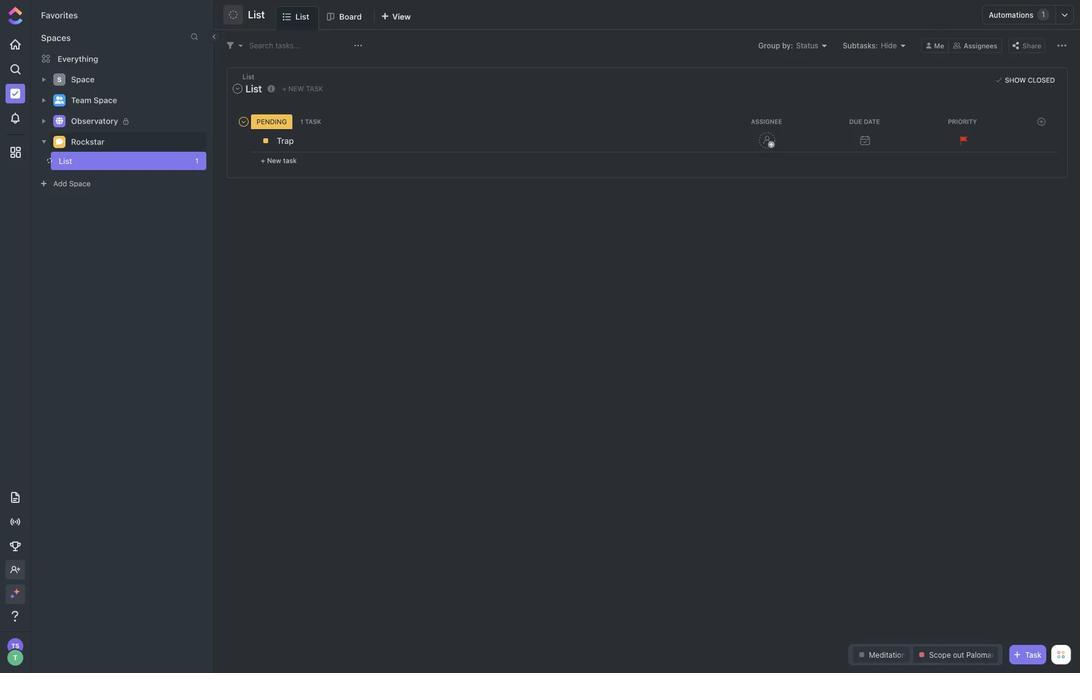 Task type: locate. For each thing, give the bounding box(es) containing it.
1 vertical spatial task
[[305, 118, 321, 125]]

view button
[[375, 6, 416, 30]]

assignee
[[751, 118, 782, 125]]

ts
[[11, 643, 19, 650]]

share button
[[1009, 38, 1046, 53]]

list link down rockstar
[[31, 152, 186, 170]]

0 vertical spatial new
[[288, 85, 304, 93]]

0 horizontal spatial 1
[[195, 157, 198, 165]]

show
[[1005, 76, 1026, 84]]

list left list info image
[[246, 83, 262, 94]]

space link
[[71, 70, 198, 89]]

new down the trap
[[267, 157, 281, 165]]

space right add
[[69, 179, 91, 188]]

2 horizontal spatial 1
[[1042, 10, 1045, 19]]

+ new task right list info image
[[282, 85, 323, 93]]

0 vertical spatial 1
[[1042, 10, 1045, 19]]

1 horizontal spatial +
[[282, 85, 287, 93]]

hide
[[881, 41, 897, 50]]

list up search tasks... text field
[[296, 12, 309, 21]]

list info image
[[268, 85, 275, 92]]

share
[[1023, 42, 1042, 50]]

trap
[[277, 136, 294, 146]]

task
[[306, 85, 323, 93], [305, 118, 321, 125], [283, 157, 297, 165]]

space for team space
[[94, 96, 117, 105]]

1 vertical spatial list link
[[31, 152, 186, 170]]

2 vertical spatial 1
[[195, 157, 198, 165]]

space
[[71, 75, 95, 84], [94, 96, 117, 105], [69, 179, 91, 188]]

1 vertical spatial space
[[94, 96, 117, 105]]

2 vertical spatial space
[[69, 179, 91, 188]]

everything
[[58, 54, 98, 63]]

0 vertical spatial task
[[306, 85, 323, 93]]

+ new task
[[282, 85, 323, 93], [261, 157, 297, 165]]

list link up search tasks... text field
[[296, 7, 314, 29]]

1 horizontal spatial new
[[288, 85, 304, 93]]

+
[[282, 85, 287, 93], [261, 157, 265, 165]]

1 horizontal spatial 1
[[300, 118, 303, 125]]

0 horizontal spatial new
[[267, 157, 281, 165]]

view settings element
[[1055, 38, 1070, 53]]

add space
[[53, 179, 91, 188]]

sparkle svg 2 image
[[10, 595, 14, 599]]

1 task
[[300, 118, 321, 125]]

assignee button
[[719, 118, 817, 125]]

space up observatory
[[94, 96, 117, 105]]

list
[[248, 9, 265, 21], [296, 12, 309, 21], [243, 73, 255, 81], [246, 83, 262, 94], [59, 156, 72, 166]]

show closed
[[1005, 76, 1055, 84]]

0 vertical spatial list link
[[296, 7, 314, 29]]

by:
[[782, 41, 793, 50]]

search
[[249, 41, 273, 50]]

me
[[935, 42, 944, 50]]

1
[[1042, 10, 1045, 19], [300, 118, 303, 125], [195, 157, 198, 165]]

task
[[1026, 651, 1042, 660]]

t
[[13, 654, 17, 662]]

spaces link
[[31, 33, 71, 43]]

new
[[288, 85, 304, 93], [267, 157, 281, 165]]

+ new task down the trap
[[261, 157, 297, 165]]

rockstar link
[[71, 132, 198, 152]]

space up team
[[71, 75, 95, 84]]

new right list info image
[[288, 85, 304, 93]]

list inside list button
[[248, 9, 265, 21]]

rockstar
[[71, 137, 105, 147]]

0 horizontal spatial +
[[261, 157, 265, 165]]

sparkle svg 1 image
[[13, 589, 20, 595]]

list link
[[296, 7, 314, 29], [31, 152, 186, 170]]

due
[[849, 118, 862, 125]]

1 horizontal spatial list link
[[296, 7, 314, 29]]

space for add space
[[69, 179, 91, 188]]

1 vertical spatial +
[[261, 157, 265, 165]]

list up the search
[[248, 9, 265, 21]]

priority
[[948, 118, 977, 125]]

everything link
[[31, 49, 214, 69]]



Task type: describe. For each thing, give the bounding box(es) containing it.
team space link
[[71, 91, 198, 110]]

assignees button
[[949, 38, 1003, 53]]

list button
[[232, 80, 265, 97]]

user group image
[[55, 96, 64, 104]]

1 task button
[[299, 118, 326, 125]]

group by: status
[[759, 41, 819, 50]]

list button
[[243, 1, 265, 28]]

0 vertical spatial space
[[71, 75, 95, 84]]

2 vertical spatial task
[[283, 157, 297, 165]]

automations
[[989, 10, 1034, 19]]

favorites
[[41, 10, 78, 20]]

assignees
[[964, 42, 998, 50]]

team
[[71, 96, 91, 105]]

Search tasks... text field
[[249, 37, 351, 54]]

list down 'comment' icon
[[59, 156, 72, 166]]

team space
[[71, 96, 117, 105]]

me button
[[922, 38, 949, 53]]

board link
[[339, 6, 367, 29]]

s
[[57, 76, 61, 83]]

view settings image
[[1058, 41, 1067, 50]]

list down the search
[[243, 73, 255, 81]]

tasks...
[[275, 41, 300, 50]]

priority button
[[915, 118, 1013, 125]]

board
[[339, 12, 362, 21]]

group
[[759, 41, 780, 50]]

due date
[[849, 118, 880, 125]]

1 vertical spatial + new task
[[261, 157, 297, 165]]

0 vertical spatial +
[[282, 85, 287, 93]]

show closed button
[[993, 74, 1058, 86]]

1 vertical spatial new
[[267, 157, 281, 165]]

date
[[864, 118, 880, 125]]

spaces
[[41, 33, 71, 43]]

status
[[796, 41, 819, 50]]

trap link
[[274, 130, 715, 151]]

search tasks...
[[249, 41, 300, 50]]

view
[[392, 12, 411, 21]]

add
[[53, 179, 67, 188]]

1 vertical spatial 1
[[300, 118, 303, 125]]

0 vertical spatial + new task
[[282, 85, 323, 93]]

comment image
[[56, 138, 63, 145]]

subtasks:
[[843, 41, 878, 50]]

observatory
[[71, 116, 118, 126]]

0 horizontal spatial list link
[[31, 152, 186, 170]]

subtasks: hide
[[843, 41, 897, 50]]

ts t
[[11, 643, 19, 662]]

due date button
[[817, 118, 915, 125]]

observatory link
[[71, 111, 198, 131]]

favorites button
[[41, 10, 78, 20]]

list inside list dropdown button
[[246, 83, 262, 94]]

globe image
[[56, 117, 63, 125]]

closed
[[1028, 76, 1055, 84]]



Task type: vqa. For each thing, say whether or not it's contained in the screenshot.
tree at the left
no



